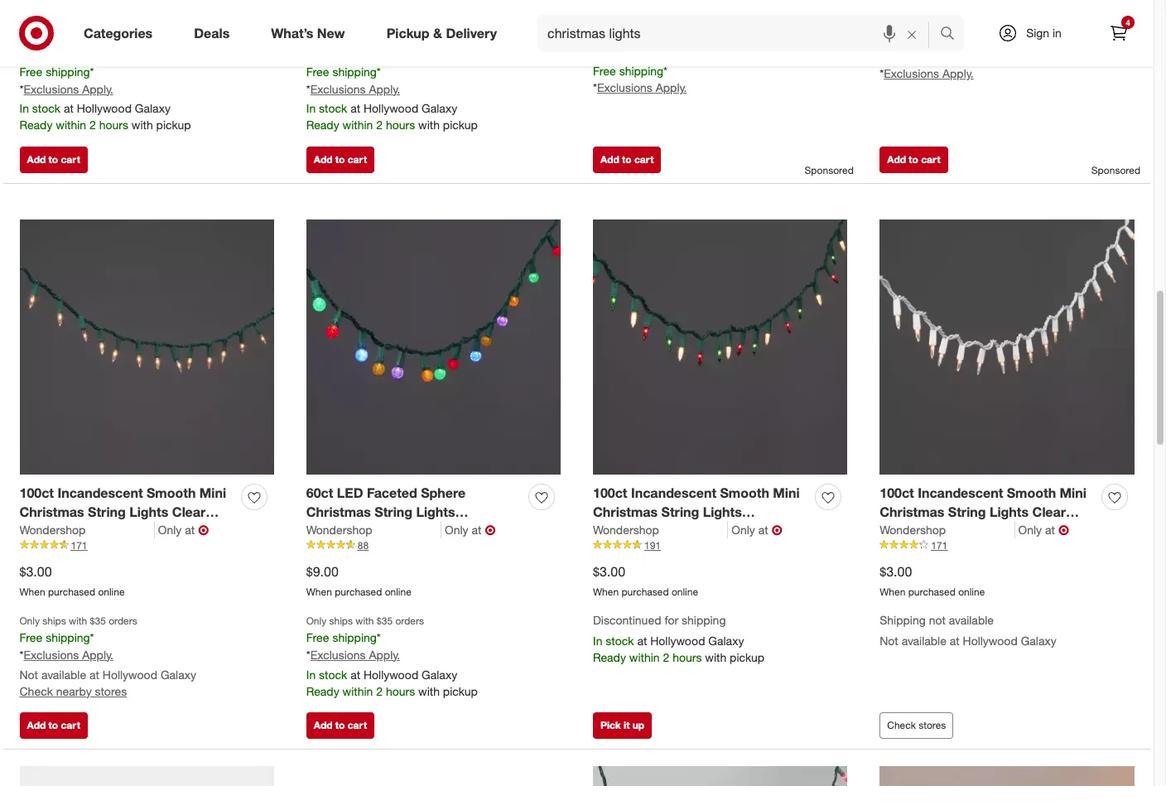 Task type: locate. For each thing, give the bounding box(es) containing it.
3 smooth from the left
[[1007, 485, 1057, 501]]

4 wire from the left
[[950, 523, 979, 539]]

stock inside free shipping * * exclusions apply. in stock at  hollywood galaxy ready within 2 hours with pickup
[[319, 101, 347, 116]]

sale
[[880, 2, 903, 16], [593, 16, 616, 30]]

3 wondershop link from the left
[[593, 522, 729, 538]]

60ct led faceted sphere christmas string lights multicolor with green wire - wondershop™
[[306, 485, 483, 558]]

mini
[[200, 485, 226, 501], [773, 485, 800, 501], [1060, 485, 1087, 501]]

lights inside the 100ct incandescent smooth mini christmas string lights clear with white wire - wondershop™
[[990, 504, 1029, 520]]

1 horizontal spatial sponsored
[[1092, 164, 1141, 176]]

orders
[[109, 48, 137, 61], [109, 615, 137, 627], [396, 615, 424, 627]]

add
[[27, 153, 46, 166], [314, 153, 333, 166], [601, 153, 620, 166], [888, 153, 906, 166], [27, 719, 46, 732], [314, 719, 333, 732]]

1 $3.00 when purchased online from the left
[[19, 563, 125, 598]]

-
[[124, 523, 129, 539], [478, 523, 483, 539], [982, 523, 988, 539], [593, 542, 599, 558]]

free shipping * * exclusions apply. for sale
[[593, 63, 687, 95]]

2 mini from the left
[[773, 485, 800, 501]]

ready
[[19, 118, 53, 132], [306, 118, 339, 132], [593, 650, 626, 664], [306, 684, 339, 698]]

60ct led faceted sphere christmas string lights multicolor with green wire - wondershop™ image
[[306, 220, 561, 475], [306, 220, 561, 475]]

wondershop link for 100ct incandescent smooth mini christmas string lights clear with green wire - wondershop™
[[19, 522, 155, 538]]

0 vertical spatial stores
[[95, 684, 127, 698]]

deals
[[194, 25, 230, 41]]

¬ for 60ct led faceted sphere christmas string lights multicolor with green wire - wondershop™
[[485, 522, 496, 538]]

1 only at ¬ from the left
[[158, 522, 209, 538]]

0 horizontal spatial mini
[[200, 485, 226, 501]]

60ct led c6 faceted twinkling christmas string lights multicolor with green wire - wondershop™ image
[[593, 766, 848, 786], [593, 766, 848, 786]]

add to cart button
[[19, 147, 88, 173], [306, 147, 375, 173], [593, 147, 661, 173], [880, 147, 948, 173], [19, 713, 88, 739], [306, 713, 375, 739]]

2 horizontal spatial smooth
[[1007, 485, 1057, 501]]

2 $3.00 from the left
[[593, 563, 626, 580]]

$3.00
[[19, 563, 52, 580], [593, 563, 626, 580], [880, 563, 912, 580]]

wondershop for 60ct led faceted sphere christmas string lights multicolor with green wire - wondershop™
[[306, 523, 372, 537]]

171 for white
[[932, 539, 948, 552]]

categories
[[84, 25, 153, 41]]

1 horizontal spatial not
[[880, 633, 899, 648]]

with
[[69, 48, 87, 61], [132, 118, 153, 132], [418, 118, 440, 132], [19, 523, 46, 539], [373, 523, 400, 539], [706, 523, 733, 539], [880, 523, 907, 539], [69, 615, 87, 627], [356, 615, 374, 627], [705, 650, 727, 664], [418, 684, 440, 698]]

1 horizontal spatial 100ct
[[593, 485, 628, 501]]

in
[[19, 101, 29, 116], [306, 101, 316, 116], [593, 633, 603, 648], [306, 668, 316, 682]]

smooth for 100ct incandescent smooth mini christmas string lights clear with green wire - wondershop™
[[147, 485, 196, 501]]

1 mini from the left
[[200, 485, 226, 501]]

1 horizontal spatial free shipping * * exclusions apply.
[[880, 49, 974, 81]]

2 horizontal spatial incandescent
[[918, 485, 1004, 501]]

mini inside 100ct incandescent smooth mini christmas string lights red/green/white with green wire - wondershop™
[[773, 485, 800, 501]]

1 vertical spatial check
[[888, 719, 916, 732]]

0 horizontal spatial not
[[19, 668, 38, 682]]

clear inside the 100ct incandescent smooth mini christmas string lights clear with white wire - wondershop™
[[1033, 504, 1066, 520]]

wondershop™ for 100ct incandescent smooth mini christmas string lights red/green/white with green wire - wondershop™
[[602, 542, 689, 558]]

2 horizontal spatial $3.00 when purchased online
[[880, 563, 985, 598]]

only at ¬ for 100ct incandescent smooth mini christmas string lights clear with green wire - wondershop™
[[158, 522, 209, 538]]

0 horizontal spatial sponsored
[[805, 164, 854, 176]]

incandescent inside the 100ct incandescent smooth mini christmas string lights clear with white wire - wondershop™
[[918, 485, 1004, 501]]

christmas for 100ct incandescent smooth mini christmas string lights clear with green wire - wondershop™
[[19, 504, 84, 520]]

3 mini from the left
[[1060, 485, 1087, 501]]

0 horizontal spatial sale when purchased online
[[593, 16, 699, 49]]

$35 for 100ct incandescent smooth mini christmas string lights clear with green wire - wondershop™
[[90, 615, 106, 627]]

add to cart
[[27, 153, 80, 166], [314, 153, 367, 166], [601, 153, 654, 166], [888, 153, 941, 166], [27, 719, 80, 732], [314, 719, 367, 732]]

wondershop link for 100ct incandescent smooth mini christmas string lights red/green/white with green wire - wondershop™
[[593, 522, 729, 538]]

sphere
[[421, 485, 466, 501]]

philips 100ct incandescent smooth heavy duty mini christmas string lights with green wire image
[[880, 766, 1135, 786], [880, 766, 1135, 786]]

3 wondershop from the left
[[593, 523, 659, 537]]

$35
[[90, 48, 106, 61], [90, 615, 106, 627], [377, 615, 393, 627]]

1 horizontal spatial available
[[902, 633, 947, 648]]

with inside only ships with $35 orders free shipping * * exclusions apply. not available at hollywood galaxy check nearby stores
[[69, 615, 87, 627]]

wondershop for 100ct incandescent smooth mini christmas string lights clear with green wire - wondershop™
[[19, 523, 86, 537]]

christmas inside 100ct incandescent smooth mini christmas string lights red/green/white with green wire - wondershop™
[[593, 504, 658, 520]]

$35 down the categories
[[90, 48, 106, 61]]

within inside the discontinued for shipping in stock at  hollywood galaxy ready within 2 hours with pickup
[[630, 650, 660, 664]]

wondershop™ for 100ct incandescent smooth mini christmas string lights clear with green wire - wondershop™
[[133, 523, 220, 539]]

only ships with $35 orders free shipping * * exclusions apply. in stock at  hollywood galaxy ready within 2 hours with pickup
[[19, 48, 191, 132], [306, 615, 478, 698]]

$3.00 when purchased online
[[19, 563, 125, 598], [593, 563, 699, 598], [880, 563, 985, 598]]

1 171 link from the left
[[19, 538, 274, 553]]

lights for 100ct incandescent smooth mini christmas string lights clear with green wire - wondershop™
[[129, 504, 168, 520]]

sign in link
[[984, 15, 1088, 51]]

free shipping * * exclusions apply. for when purchased online
[[880, 49, 974, 81]]

1 horizontal spatial only ships with $35 orders free shipping * * exclusions apply. in stock at  hollywood galaxy ready within 2 hours with pickup
[[306, 615, 478, 698]]

2 horizontal spatial $3.00
[[880, 563, 912, 580]]

- for 100ct incandescent smooth mini christmas string lights clear with green wire - wondershop™
[[124, 523, 129, 539]]

1 horizontal spatial incandescent
[[631, 485, 717, 501]]

ready inside free shipping * * exclusions apply. in stock at  hollywood galaxy ready within 2 hours with pickup
[[306, 118, 339, 132]]

0 vertical spatial only ships with $35 orders free shipping * * exclusions apply. in stock at  hollywood galaxy ready within 2 hours with pickup
[[19, 48, 191, 132]]

galaxy inside shipping not available not available at hollywood galaxy
[[1021, 633, 1057, 648]]

wondershop™ inside 100ct incandescent smooth mini christmas string lights red/green/white with green wire - wondershop™
[[602, 542, 689, 558]]

wondershop™ inside the 100ct incandescent smooth mini christmas string lights clear with green wire - wondershop™
[[133, 523, 220, 539]]

4 wondershop link from the left
[[880, 522, 1015, 538]]

0 horizontal spatial smooth
[[147, 485, 196, 501]]

1 horizontal spatial check
[[888, 719, 916, 732]]

2 incandescent from the left
[[631, 485, 717, 501]]

what's
[[271, 25, 314, 41]]

string inside 60ct led faceted sphere christmas string lights multicolor with green wire - wondershop™
[[375, 504, 413, 520]]

stock
[[32, 101, 61, 116], [319, 101, 347, 116], [606, 633, 634, 648], [319, 668, 347, 682]]

when
[[19, 20, 45, 32], [306, 20, 332, 32], [880, 22, 906, 34], [593, 36, 619, 49], [19, 586, 45, 598], [306, 586, 332, 598], [593, 586, 619, 598], [880, 586, 906, 598]]

wire inside 100ct incandescent smooth mini christmas string lights red/green/white with green wire - wondershop™
[[778, 523, 807, 539]]

free inside only ships with $35 orders free shipping * * exclusions apply. not available at hollywood galaxy check nearby stores
[[19, 630, 42, 644]]

1 $3.00 from the left
[[19, 563, 52, 580]]

in
[[1053, 26, 1062, 40]]

new
[[317, 25, 345, 41]]

2 100ct from the left
[[593, 485, 628, 501]]

apply.
[[943, 66, 974, 81], [656, 81, 687, 95], [82, 82, 113, 96], [369, 82, 400, 96], [82, 648, 113, 662], [369, 648, 400, 662]]

clear inside the 100ct incandescent smooth mini christmas string lights clear with green wire - wondershop™
[[172, 504, 206, 520]]

3 incandescent from the left
[[918, 485, 1004, 501]]

1 clear from the left
[[172, 504, 206, 520]]

search
[[933, 26, 973, 43]]

lights inside 100ct incandescent smooth mini christmas string lights red/green/white with green wire - wondershop™
[[703, 504, 742, 520]]

1 green from the left
[[50, 523, 88, 539]]

100ct inside the 100ct incandescent smooth mini christmas string lights clear with white wire - wondershop™
[[880, 485, 915, 501]]

4 ¬ from the left
[[1059, 522, 1070, 538]]

free
[[880, 49, 903, 63], [593, 63, 616, 77], [19, 64, 42, 78], [306, 64, 329, 78], [19, 630, 42, 644], [306, 630, 329, 644]]

smooth inside the 100ct incandescent smooth mini christmas string lights clear with green wire - wondershop™
[[147, 485, 196, 501]]

4 string from the left
[[949, 504, 986, 520]]

mini inside the 100ct incandescent smooth mini christmas string lights clear with green wire - wondershop™
[[200, 485, 226, 501]]

mini for 100ct incandescent smooth mini christmas string lights clear with green wire - wondershop™
[[200, 485, 226, 501]]

3 wire from the left
[[778, 523, 807, 539]]

2 christmas from the left
[[306, 504, 371, 520]]

4 only at ¬ from the left
[[1019, 522, 1070, 538]]

smooth for 100ct incandescent smooth mini christmas string lights red/green/white with green wire - wondershop™
[[720, 485, 770, 501]]

2 171 link from the left
[[880, 538, 1135, 553]]

3 ¬ from the left
[[772, 522, 783, 538]]

available right not
[[949, 613, 994, 627]]

exclusions apply. link
[[884, 66, 974, 81], [597, 81, 687, 95], [24, 82, 113, 96], [310, 82, 400, 96], [24, 648, 113, 662], [310, 648, 400, 662]]

0 horizontal spatial 100ct
[[19, 485, 54, 501]]

wire inside the 100ct incandescent smooth mini christmas string lights clear with white wire - wondershop™
[[950, 523, 979, 539]]

with inside the 100ct incandescent smooth mini christmas string lights clear with green wire - wondershop™
[[19, 523, 46, 539]]

2 171 from the left
[[932, 539, 948, 552]]

smooth inside the 100ct incandescent smooth mini christmas string lights clear with white wire - wondershop™
[[1007, 485, 1057, 501]]

shipping inside the discontinued for shipping in stock at  hollywood galaxy ready within 2 hours with pickup
[[682, 613, 726, 627]]

smooth inside 100ct incandescent smooth mini christmas string lights red/green/white with green wire - wondershop™
[[720, 485, 770, 501]]

$35 down $9.00 when purchased online on the bottom of the page
[[377, 615, 393, 627]]

stores
[[95, 684, 127, 698], [919, 719, 946, 732]]

galaxy
[[135, 101, 171, 116], [422, 101, 457, 116], [709, 633, 744, 648], [1021, 633, 1057, 648], [161, 668, 196, 682], [422, 668, 457, 682]]

multicolor
[[306, 523, 370, 539]]

0 horizontal spatial incandescent
[[58, 485, 143, 501]]

2 horizontal spatial 100ct
[[880, 485, 915, 501]]

christmas
[[19, 504, 84, 520], [306, 504, 371, 520], [593, 504, 658, 520], [880, 504, 945, 520]]

2 green from the left
[[404, 523, 442, 539]]

ready inside the discontinued for shipping in stock at  hollywood galaxy ready within 2 hours with pickup
[[593, 650, 626, 664]]

1 wondershop from the left
[[19, 523, 86, 537]]

available
[[949, 613, 994, 627], [902, 633, 947, 648], [41, 668, 86, 682]]

- inside 60ct led faceted sphere christmas string lights multicolor with green wire - wondershop™
[[478, 523, 483, 539]]

at inside free shipping * * exclusions apply. in stock at  hollywood galaxy ready within 2 hours with pickup
[[351, 101, 361, 116]]

christmas for 60ct led faceted sphere christmas string lights multicolor with green wire - wondershop™
[[306, 504, 371, 520]]

hours
[[99, 118, 128, 132], [386, 118, 415, 132], [673, 650, 702, 664], [386, 684, 415, 698]]

100ct incandescent smooth mini christmas string lights clear with green wire - wondershop™ link
[[19, 484, 235, 539]]

171 link for white
[[880, 538, 1135, 553]]

1 incandescent from the left
[[58, 485, 143, 501]]

- inside the 100ct incandescent smooth mini christmas string lights clear with green wire - wondershop™
[[124, 523, 129, 539]]

1 100ct from the left
[[19, 485, 54, 501]]

0 horizontal spatial stores
[[95, 684, 127, 698]]

2 lights from the left
[[416, 504, 455, 520]]

2 vertical spatial available
[[41, 668, 86, 682]]

green for 60ct led faceted sphere christmas string lights multicolor with green wire - wondershop™
[[404, 523, 442, 539]]

lights for 60ct led faceted sphere christmas string lights multicolor with green wire - wondershop™
[[416, 504, 455, 520]]

0 horizontal spatial clear
[[172, 504, 206, 520]]

2 sponsored from the left
[[1092, 164, 1141, 176]]

$35 for 60ct led faceted sphere christmas string lights multicolor with green wire - wondershop™
[[377, 615, 393, 627]]

clear
[[172, 504, 206, 520], [1033, 504, 1066, 520]]

0 horizontal spatial $3.00 when purchased online
[[19, 563, 125, 598]]

not
[[880, 633, 899, 648], [19, 668, 38, 682]]

1 horizontal spatial $3.00
[[593, 563, 626, 580]]

only ships with $35 orders free shipping * * exclusions apply. in stock at  hollywood galaxy ready within 2 hours with pickup down the categories
[[19, 48, 191, 132]]

0 vertical spatial not
[[880, 633, 899, 648]]

wondershop™
[[133, 523, 220, 539], [991, 523, 1078, 539], [306, 542, 393, 558], [602, 542, 689, 558]]

1 ¬ from the left
[[198, 522, 209, 538]]

wondershop link
[[19, 522, 155, 538], [306, 522, 442, 538], [593, 522, 729, 538], [880, 522, 1015, 538]]

sale when purchased online
[[880, 2, 985, 34], [593, 16, 699, 49]]

check
[[19, 684, 53, 698], [888, 719, 916, 732]]

check inside button
[[888, 719, 916, 732]]

pickup & delivery
[[387, 25, 497, 41]]

pickup & delivery link
[[373, 15, 518, 51]]

hollywood
[[77, 101, 132, 116], [364, 101, 419, 116], [651, 633, 706, 648], [963, 633, 1018, 648], [103, 668, 157, 682], [364, 668, 419, 682]]

ships up nearby
[[42, 615, 66, 627]]

with inside 100ct incandescent smooth mini christmas string lights red/green/white with green wire - wondershop™
[[706, 523, 733, 539]]

60ct led faceted sphere christmas string lights multicolor with green wire - wondershop™ link
[[306, 484, 522, 558]]

2 smooth from the left
[[720, 485, 770, 501]]

string
[[88, 504, 126, 520], [375, 504, 413, 520], [662, 504, 700, 520], [949, 504, 986, 520]]

$35 up nearby
[[90, 615, 106, 627]]

available down not
[[902, 633, 947, 648]]

green inside 60ct led faceted sphere christmas string lights multicolor with green wire - wondershop™
[[404, 523, 442, 539]]

4 lights from the left
[[990, 504, 1029, 520]]

0 horizontal spatial green
[[50, 523, 88, 539]]

string inside the 100ct incandescent smooth mini christmas string lights clear with white wire - wondershop™
[[949, 504, 986, 520]]

discontinued for shipping in stock at  hollywood galaxy ready within 2 hours with pickup
[[593, 613, 765, 664]]

purchased
[[48, 20, 95, 32], [335, 20, 382, 32], [909, 22, 956, 34], [622, 36, 669, 49], [48, 586, 95, 598], [335, 586, 382, 598], [622, 586, 669, 598], [909, 586, 956, 598]]

0 vertical spatial available
[[949, 613, 994, 627]]

2 horizontal spatial available
[[949, 613, 994, 627]]

2
[[89, 118, 96, 132], [376, 118, 383, 132], [663, 650, 670, 664], [376, 684, 383, 698]]

lights
[[129, 504, 168, 520], [416, 504, 455, 520], [703, 504, 742, 520], [990, 504, 1029, 520]]

shipping inside free shipping * * exclusions apply. in stock at  hollywood galaxy ready within 2 hours with pickup
[[333, 64, 377, 78]]

incandescent
[[58, 485, 143, 501], [631, 485, 717, 501], [918, 485, 1004, 501]]

0 horizontal spatial only ships with $35 orders free shipping * * exclusions apply. in stock at  hollywood galaxy ready within 2 hours with pickup
[[19, 48, 191, 132]]

1 lights from the left
[[129, 504, 168, 520]]

exclusions inside only ships with $35 orders free shipping * * exclusions apply. not available at hollywood galaxy check nearby stores
[[24, 648, 79, 662]]

ships for 60ct led faceted sphere christmas string lights multicolor with green wire - wondershop™
[[329, 615, 353, 627]]

1 sponsored from the left
[[805, 164, 854, 176]]

wire for 100ct incandescent smooth mini christmas string lights red/green/white with green wire - wondershop™
[[778, 523, 807, 539]]

green
[[50, 523, 88, 539], [404, 523, 442, 539], [737, 523, 775, 539]]

100ct
[[19, 485, 54, 501], [593, 485, 628, 501], [880, 485, 915, 501]]

2 string from the left
[[375, 504, 413, 520]]

hollywood inside shipping not available not available at hollywood galaxy
[[963, 633, 1018, 648]]

incandescent for 100ct incandescent smooth mini christmas string lights clear with green wire - wondershop™
[[58, 485, 143, 501]]

orders inside only ships with $35 orders free shipping * * exclusions apply. not available at hollywood galaxy check nearby stores
[[109, 615, 137, 627]]

3 lights from the left
[[703, 504, 742, 520]]

2 $3.00 when purchased online from the left
[[593, 563, 699, 598]]

- inside the 100ct incandescent smooth mini christmas string lights clear with white wire - wondershop™
[[982, 523, 988, 539]]

lights for 100ct incandescent smooth mini christmas string lights red/green/white with green wire - wondershop™
[[703, 504, 742, 520]]

2 wondershop from the left
[[306, 523, 372, 537]]

string for 100ct incandescent smooth mini christmas string lights red/green/white with green wire - wondershop™
[[662, 504, 700, 520]]

1 christmas from the left
[[19, 504, 84, 520]]

pickup inside the discontinued for shipping in stock at  hollywood galaxy ready within 2 hours with pickup
[[730, 650, 765, 664]]

free inside free shipping * * exclusions apply. in stock at  hollywood galaxy ready within 2 hours with pickup
[[306, 64, 329, 78]]

- for 100ct incandescent smooth mini christmas string lights clear with white wire - wondershop™
[[982, 523, 988, 539]]

4 christmas from the left
[[880, 504, 945, 520]]

¬ for 100ct incandescent smooth mini christmas string lights clear with white wire - wondershop™
[[1059, 522, 1070, 538]]

4 wondershop from the left
[[880, 523, 946, 537]]

green for 100ct incandescent smooth mini christmas string lights red/green/white with green wire - wondershop™
[[737, 523, 775, 539]]

ships for 100ct incandescent smooth mini christmas string lights clear with green wire - wondershop™
[[42, 615, 66, 627]]

wondershop for 100ct incandescent smooth mini christmas string lights clear with white wire - wondershop™
[[880, 523, 946, 537]]

$35 inside only ships with $35 orders free shipping * * exclusions apply. not available at hollywood galaxy check nearby stores
[[90, 615, 106, 627]]

1 horizontal spatial clear
[[1033, 504, 1066, 520]]

$3.00 when purchased online for 100ct incandescent smooth mini christmas string lights red/green/white with green wire - wondershop™
[[593, 563, 699, 598]]

0 horizontal spatial check
[[19, 684, 53, 698]]

3 $3.00 from the left
[[880, 563, 912, 580]]

171
[[71, 539, 87, 552], [932, 539, 948, 552]]

with inside the discontinued for shipping in stock at  hollywood galaxy ready within 2 hours with pickup
[[705, 650, 727, 664]]

2 horizontal spatial mini
[[1060, 485, 1087, 501]]

0 horizontal spatial when purchased online
[[19, 20, 125, 32]]

0 horizontal spatial 171 link
[[19, 538, 274, 553]]

0 horizontal spatial $3.00
[[19, 563, 52, 580]]

100ct incandescent smooth mini christmas string lights red/green/white with green wire - wondershop™ image
[[593, 220, 848, 475], [593, 220, 848, 475]]

2 only at ¬ from the left
[[445, 522, 496, 538]]

christmas inside 60ct led faceted sphere christmas string lights multicolor with green wire - wondershop™
[[306, 504, 371, 520]]

string inside the 100ct incandescent smooth mini christmas string lights clear with green wire - wondershop™
[[88, 504, 126, 520]]

green inside the 100ct incandescent smooth mini christmas string lights clear with green wire - wondershop™
[[50, 523, 88, 539]]

1 horizontal spatial smooth
[[720, 485, 770, 501]]

sponsored
[[805, 164, 854, 176], [1092, 164, 1141, 176]]

1 wire from the left
[[92, 523, 120, 539]]

2 ¬ from the left
[[485, 522, 496, 538]]

1 vertical spatial available
[[902, 633, 947, 648]]

1 string from the left
[[88, 504, 126, 520]]

ships left 'categories' "link"
[[42, 48, 66, 61]]

galaxy inside the discontinued for shipping in stock at  hollywood galaxy ready within 2 hours with pickup
[[709, 633, 744, 648]]

2 wire from the left
[[446, 523, 474, 539]]

pick it up
[[601, 719, 645, 732]]

incandescent inside 100ct incandescent smooth mini christmas string lights red/green/white with green wire - wondershop™
[[631, 485, 717, 501]]

mini for 100ct incandescent smooth mini christmas string lights clear with white wire - wondershop™
[[1060, 485, 1087, 501]]

1 horizontal spatial 171
[[932, 539, 948, 552]]

1 vertical spatial stores
[[919, 719, 946, 732]]

christmas inside the 100ct incandescent smooth mini christmas string lights clear with white wire - wondershop™
[[880, 504, 945, 520]]

wire
[[92, 523, 120, 539], [446, 523, 474, 539], [778, 523, 807, 539], [950, 523, 979, 539]]

1 horizontal spatial mini
[[773, 485, 800, 501]]

lights inside the 100ct incandescent smooth mini christmas string lights clear with green wire - wondershop™
[[129, 504, 168, 520]]

2 clear from the left
[[1033, 504, 1066, 520]]

100ct inside the 100ct incandescent smooth mini christmas string lights clear with green wire - wondershop™
[[19, 485, 54, 501]]

1 171 from the left
[[71, 539, 87, 552]]

1 horizontal spatial when purchased online
[[306, 20, 412, 32]]

1 when purchased online from the left
[[19, 20, 125, 32]]

cart
[[61, 153, 80, 166], [348, 153, 367, 166], [635, 153, 654, 166], [922, 153, 941, 166], [61, 719, 80, 732], [348, 719, 367, 732]]

ships down $9.00 when purchased online on the bottom of the page
[[329, 615, 353, 627]]

171 link
[[19, 538, 274, 553], [880, 538, 1135, 553]]

100ct for 100ct incandescent smooth mini christmas string lights clear with green wire - wondershop™
[[19, 485, 54, 501]]

galaxy inside only ships with $35 orders free shipping * * exclusions apply. not available at hollywood galaxy check nearby stores
[[161, 668, 196, 682]]

1 horizontal spatial sale when purchased online
[[880, 2, 985, 34]]

wondershop™ inside the 100ct incandescent smooth mini christmas string lights clear with white wire - wondershop™
[[991, 523, 1078, 539]]

apply. inside free shipping * * exclusions apply. in stock at  hollywood galaxy ready within 2 hours with pickup
[[369, 82, 400, 96]]

2 wondershop link from the left
[[306, 522, 442, 538]]

ships
[[42, 48, 66, 61], [42, 615, 66, 627], [329, 615, 353, 627]]

3 christmas from the left
[[593, 504, 658, 520]]

green inside 100ct incandescent smooth mini christmas string lights red/green/white with green wire - wondershop™
[[737, 523, 775, 539]]

4
[[1126, 17, 1131, 27]]

3 $3.00 when purchased online from the left
[[880, 563, 985, 598]]

0 horizontal spatial available
[[41, 668, 86, 682]]

3 green from the left
[[737, 523, 775, 539]]

0 horizontal spatial free shipping * * exclusions apply.
[[593, 63, 687, 95]]

not down shipping at bottom
[[880, 633, 899, 648]]

50ct incandescent mini christmas string lights clear with green wire - wondershop™ image
[[19, 766, 274, 786], [19, 766, 274, 786]]

wire inside the 100ct incandescent smooth mini christmas string lights clear with green wire - wondershop™
[[92, 523, 120, 539]]

wondershop
[[19, 523, 86, 537], [306, 523, 372, 537], [593, 523, 659, 537], [880, 523, 946, 537]]

1 smooth from the left
[[147, 485, 196, 501]]

3 string from the left
[[662, 504, 700, 520]]

exclusions
[[884, 66, 940, 81], [597, 81, 653, 95], [24, 82, 79, 96], [310, 82, 366, 96], [24, 648, 79, 662], [310, 648, 366, 662]]

3 only at ¬ from the left
[[732, 522, 783, 538]]

1 wondershop link from the left
[[19, 522, 155, 538]]

wire inside 60ct led faceted sphere christmas string lights multicolor with green wire - wondershop™
[[446, 523, 474, 539]]

smooth for 100ct incandescent smooth mini christmas string lights clear with white wire - wondershop™
[[1007, 485, 1057, 501]]

only at ¬
[[158, 522, 209, 538], [445, 522, 496, 538], [732, 522, 783, 538], [1019, 522, 1070, 538]]

ships inside only ships with $35 orders free shipping * * exclusions apply. not available at hollywood galaxy check nearby stores
[[42, 615, 66, 627]]

christmas for 100ct incandescent smooth mini christmas string lights clear with white wire - wondershop™
[[880, 504, 945, 520]]

faceted
[[367, 485, 417, 501]]

What can we help you find? suggestions appear below search field
[[538, 15, 945, 51]]

christmas for 100ct incandescent smooth mini christmas string lights red/green/white with green wire - wondershop™
[[593, 504, 658, 520]]

pickup
[[156, 118, 191, 132], [443, 118, 478, 132], [730, 650, 765, 664], [443, 684, 478, 698]]

0 horizontal spatial 171
[[71, 539, 87, 552]]

wondershop™ inside 60ct led faceted sphere christmas string lights multicolor with green wire - wondershop™
[[306, 542, 393, 558]]

christmas inside the 100ct incandescent smooth mini christmas string lights clear with green wire - wondershop™
[[19, 504, 84, 520]]

string inside 100ct incandescent smooth mini christmas string lights red/green/white with green wire - wondershop™
[[662, 504, 700, 520]]

1 horizontal spatial stores
[[919, 719, 946, 732]]

apply. inside only ships with $35 orders free shipping * * exclusions apply. not available at hollywood galaxy check nearby stores
[[82, 648, 113, 662]]

string for 60ct led faceted sphere christmas string lights multicolor with green wire - wondershop™
[[375, 504, 413, 520]]

0 vertical spatial check
[[19, 684, 53, 698]]

100ct incandescent smooth mini christmas string lights clear with green wire - wondershop™ image
[[19, 220, 274, 475], [19, 220, 274, 475]]

only
[[19, 48, 40, 61], [158, 523, 182, 537], [445, 523, 469, 537], [732, 523, 756, 537], [1019, 523, 1042, 537], [19, 615, 40, 627], [306, 615, 327, 627]]

white
[[911, 523, 947, 539]]

&
[[433, 25, 442, 41]]

3 100ct from the left
[[880, 485, 915, 501]]

online inside $9.00 when purchased online
[[385, 586, 412, 598]]

incandescent inside the 100ct incandescent smooth mini christmas string lights clear with green wire - wondershop™
[[58, 485, 143, 501]]

100ct inside 100ct incandescent smooth mini christmas string lights red/green/white with green wire - wondershop™
[[593, 485, 628, 501]]

100ct incandescent smooth mini christmas string lights clear with white wire - wondershop™ image
[[880, 220, 1135, 475], [880, 220, 1135, 475]]

2 horizontal spatial green
[[737, 523, 775, 539]]

in inside the discontinued for shipping in stock at  hollywood galaxy ready within 2 hours with pickup
[[593, 633, 603, 648]]

orders for 60ct led faceted sphere christmas string lights multicolor with green wire - wondershop™
[[396, 615, 424, 627]]

$9.00
[[306, 563, 339, 580]]

1 horizontal spatial green
[[404, 523, 442, 539]]

not up check nearby stores "button"
[[19, 668, 38, 682]]

available up check nearby stores "button"
[[41, 668, 86, 682]]

1 vertical spatial not
[[19, 668, 38, 682]]

- inside 100ct incandescent smooth mini christmas string lights red/green/white with green wire - wondershop™
[[593, 542, 599, 558]]

1 vertical spatial only ships with $35 orders free shipping * * exclusions apply. in stock at  hollywood galaxy ready within 2 hours with pickup
[[306, 615, 478, 698]]

1 horizontal spatial $3.00 when purchased online
[[593, 563, 699, 598]]

mini inside the 100ct incandescent smooth mini christmas string lights clear with white wire - wondershop™
[[1060, 485, 1087, 501]]

lights inside 60ct led faceted sphere christmas string lights multicolor with green wire - wondershop™
[[416, 504, 455, 520]]

shipping
[[906, 49, 951, 63], [619, 63, 664, 77], [46, 64, 90, 78], [333, 64, 377, 78], [682, 613, 726, 627], [46, 630, 90, 644], [333, 630, 377, 644]]

only ships with $35 orders free shipping * * exclusions apply. in stock at  hollywood galaxy ready within 2 hours with pickup down $9.00 when purchased online on the bottom of the page
[[306, 615, 478, 698]]

171 for green
[[71, 539, 87, 552]]

check stores
[[888, 719, 946, 732]]

1 horizontal spatial 171 link
[[880, 538, 1135, 553]]



Task type: vqa. For each thing, say whether or not it's contained in the screenshot.
Introduction to the top
no



Task type: describe. For each thing, give the bounding box(es) containing it.
191 link
[[593, 538, 848, 553]]

green for 100ct incandescent smooth mini christmas string lights clear with green wire - wondershop™
[[50, 523, 88, 539]]

4 link
[[1101, 15, 1138, 51]]

pick
[[601, 719, 621, 732]]

for
[[665, 613, 679, 627]]

only at ¬ for 100ct incandescent smooth mini christmas string lights clear with white wire - wondershop™
[[1019, 522, 1070, 538]]

orders for 100ct incandescent smooth mini christmas string lights clear with green wire - wondershop™
[[109, 615, 137, 627]]

in inside free shipping * * exclusions apply. in stock at  hollywood galaxy ready within 2 hours with pickup
[[306, 101, 316, 116]]

with inside the 100ct incandescent smooth mini christmas string lights clear with white wire - wondershop™
[[880, 523, 907, 539]]

wire for 60ct led faceted sphere christmas string lights multicolor with green wire - wondershop™
[[446, 523, 474, 539]]

$3.00 when purchased online for 100ct incandescent smooth mini christmas string lights clear with green wire - wondershop™
[[19, 563, 125, 598]]

discontinued
[[593, 613, 662, 627]]

stock inside the discontinued for shipping in stock at  hollywood galaxy ready within 2 hours with pickup
[[606, 633, 634, 648]]

$3.00 for 100ct incandescent smooth mini christmas string lights red/green/white with green wire - wondershop™
[[593, 563, 626, 580]]

incandescent for 100ct incandescent smooth mini christmas string lights clear with white wire - wondershop™
[[918, 485, 1004, 501]]

2 when purchased online from the left
[[306, 20, 412, 32]]

sponsored for sale
[[805, 164, 854, 176]]

pickup inside free shipping * * exclusions apply. in stock at  hollywood galaxy ready within 2 hours with pickup
[[443, 118, 478, 132]]

$3.00 for 100ct incandescent smooth mini christmas string lights clear with white wire - wondershop™
[[880, 563, 912, 580]]

100ct for 100ct incandescent smooth mini christmas string lights clear with white wire - wondershop™
[[880, 485, 915, 501]]

shipping inside only ships with $35 orders free shipping * * exclusions apply. not available at hollywood galaxy check nearby stores
[[46, 630, 90, 644]]

88 link
[[306, 538, 561, 553]]

100ct incandescent smooth mini christmas string lights red/green/white with green wire - wondershop™ link
[[593, 484, 809, 558]]

2 inside the discontinued for shipping in stock at  hollywood galaxy ready within 2 hours with pickup
[[663, 650, 670, 664]]

deals link
[[180, 15, 250, 51]]

1 horizontal spatial sale
[[880, 2, 903, 16]]

at inside the discontinued for shipping in stock at  hollywood galaxy ready within 2 hours with pickup
[[638, 633, 647, 648]]

wire for 100ct incandescent smooth mini christmas string lights clear with white wire - wondershop™
[[950, 523, 979, 539]]

100ct incandescent smooth mini christmas string lights clear with white wire - wondershop™ link
[[880, 484, 1096, 539]]

hollywood inside only ships with $35 orders free shipping * * exclusions apply. not available at hollywood galaxy check nearby stores
[[103, 668, 157, 682]]

100ct incandescent smooth mini christmas string lights clear with green wire - wondershop™
[[19, 485, 226, 539]]

100ct incandescent smooth mini christmas string lights clear with white wire - wondershop™
[[880, 485, 1087, 539]]

mini for 100ct incandescent smooth mini christmas string lights red/green/white with green wire - wondershop™
[[773, 485, 800, 501]]

stores inside check stores button
[[919, 719, 946, 732]]

60ct
[[306, 485, 333, 501]]

pick it up button
[[593, 713, 652, 739]]

what's new link
[[257, 15, 366, 51]]

not inside only ships with $35 orders free shipping * * exclusions apply. not available at hollywood galaxy check nearby stores
[[19, 668, 38, 682]]

hollywood inside the discontinued for shipping in stock at  hollywood galaxy ready within 2 hours with pickup
[[651, 633, 706, 648]]

191
[[645, 539, 661, 552]]

hours inside the discontinued for shipping in stock at  hollywood galaxy ready within 2 hours with pickup
[[673, 650, 702, 664]]

at inside shipping not available not available at hollywood galaxy
[[950, 633, 960, 648]]

available inside only ships with $35 orders free shipping * * exclusions apply. not available at hollywood galaxy check nearby stores
[[41, 668, 86, 682]]

sign
[[1027, 26, 1050, 40]]

clear for 100ct incandescent smooth mini christmas string lights clear with green wire - wondershop™
[[172, 504, 206, 520]]

- for 60ct led faceted sphere christmas string lights multicolor with green wire - wondershop™
[[478, 523, 483, 539]]

$3.00 when purchased online for 100ct incandescent smooth mini christmas string lights clear with white wire - wondershop™
[[880, 563, 985, 598]]

at inside only ships with $35 orders free shipping * * exclusions apply. not available at hollywood galaxy check nearby stores
[[89, 668, 99, 682]]

¬ for 100ct incandescent smooth mini christmas string lights red/green/white with green wire - wondershop™
[[772, 522, 783, 538]]

string for 100ct incandescent smooth mini christmas string lights clear with green wire - wondershop™
[[88, 504, 126, 520]]

- for 100ct incandescent smooth mini christmas string lights red/green/white with green wire - wondershop™
[[593, 542, 599, 558]]

up
[[633, 719, 645, 732]]

$9.00 when purchased online
[[306, 563, 412, 598]]

check nearby stores button
[[19, 683, 127, 700]]

only at ¬ for 60ct led faceted sphere christmas string lights multicolor with green wire - wondershop™
[[445, 522, 496, 538]]

wondershop™ for 100ct incandescent smooth mini christmas string lights clear with white wire - wondershop™
[[991, 523, 1078, 539]]

88
[[358, 539, 369, 552]]

check inside only ships with $35 orders free shipping * * exclusions apply. not available at hollywood galaxy check nearby stores
[[19, 684, 53, 698]]

only ships with $35 orders free shipping * * exclusions apply. not available at hollywood galaxy check nearby stores
[[19, 615, 196, 698]]

100ct incandescent smooth mini christmas string lights red/green/white with green wire - wondershop™
[[593, 485, 807, 558]]

galaxy inside free shipping * * exclusions apply. in stock at  hollywood galaxy ready within 2 hours with pickup
[[422, 101, 457, 116]]

stores inside only ships with $35 orders free shipping * * exclusions apply. not available at hollywood galaxy check nearby stores
[[95, 684, 127, 698]]

exclusions inside free shipping * * exclusions apply. in stock at  hollywood galaxy ready within 2 hours with pickup
[[310, 82, 366, 96]]

with inside free shipping * * exclusions apply. in stock at  hollywood galaxy ready within 2 hours with pickup
[[418, 118, 440, 132]]

pickup
[[387, 25, 430, 41]]

clear for 100ct incandescent smooth mini christmas string lights clear with white wire - wondershop™
[[1033, 504, 1066, 520]]

check stores button
[[880, 713, 954, 739]]

not inside shipping not available not available at hollywood galaxy
[[880, 633, 899, 648]]

shipping not available not available at hollywood galaxy
[[880, 613, 1057, 648]]

wondershop link for 60ct led faceted sphere christmas string lights multicolor with green wire - wondershop™
[[306, 522, 442, 538]]

hollywood inside free shipping * * exclusions apply. in stock at  hollywood galaxy ready within 2 hours with pickup
[[364, 101, 419, 116]]

sign in
[[1027, 26, 1062, 40]]

purchased inside $9.00 when purchased online
[[335, 586, 382, 598]]

incandescent for 100ct incandescent smooth mini christmas string lights red/green/white with green wire - wondershop™
[[631, 485, 717, 501]]

what's new
[[271, 25, 345, 41]]

search button
[[933, 15, 973, 55]]

only inside only ships with $35 orders free shipping * * exclusions apply. not available at hollywood galaxy check nearby stores
[[19, 615, 40, 627]]

100ct for 100ct incandescent smooth mini christmas string lights red/green/white with green wire - wondershop™
[[593, 485, 628, 501]]

string for 100ct incandescent smooth mini christmas string lights clear with white wire - wondershop™
[[949, 504, 986, 520]]

categories link
[[70, 15, 173, 51]]

shipping
[[880, 613, 926, 627]]

it
[[624, 719, 630, 732]]

led
[[337, 485, 363, 501]]

nearby
[[56, 684, 92, 698]]

within inside free shipping * * exclusions apply. in stock at  hollywood galaxy ready within 2 hours with pickup
[[343, 118, 373, 132]]

171 link for green
[[19, 538, 274, 553]]

0 horizontal spatial sale
[[593, 16, 616, 30]]

delivery
[[446, 25, 497, 41]]

$3.00 for 100ct incandescent smooth mini christmas string lights clear with green wire - wondershop™
[[19, 563, 52, 580]]

¬ for 100ct incandescent smooth mini christmas string lights clear with green wire - wondershop™
[[198, 522, 209, 538]]

with inside 60ct led faceted sphere christmas string lights multicolor with green wire - wondershop™
[[373, 523, 400, 539]]

hours inside free shipping * * exclusions apply. in stock at  hollywood galaxy ready within 2 hours with pickup
[[386, 118, 415, 132]]

wondershop™ for 60ct led faceted sphere christmas string lights multicolor with green wire - wondershop™
[[306, 542, 393, 558]]

wire for 100ct incandescent smooth mini christmas string lights clear with green wire - wondershop™
[[92, 523, 120, 539]]

2 inside free shipping * * exclusions apply. in stock at  hollywood galaxy ready within 2 hours with pickup
[[376, 118, 383, 132]]

red/green/white
[[593, 523, 703, 539]]

sponsored for when purchased online
[[1092, 164, 1141, 176]]

when inside $9.00 when purchased online
[[306, 586, 332, 598]]

only at ¬ for 100ct incandescent smooth mini christmas string lights red/green/white with green wire - wondershop™
[[732, 522, 783, 538]]

wondershop for 100ct incandescent smooth mini christmas string lights red/green/white with green wire - wondershop™
[[593, 523, 659, 537]]

lights for 100ct incandescent smooth mini christmas string lights clear with white wire - wondershop™
[[990, 504, 1029, 520]]

wondershop link for 100ct incandescent smooth mini christmas string lights clear with white wire - wondershop™
[[880, 522, 1015, 538]]

free shipping * * exclusions apply. in stock at  hollywood galaxy ready within 2 hours with pickup
[[306, 64, 478, 132]]

not
[[929, 613, 946, 627]]



